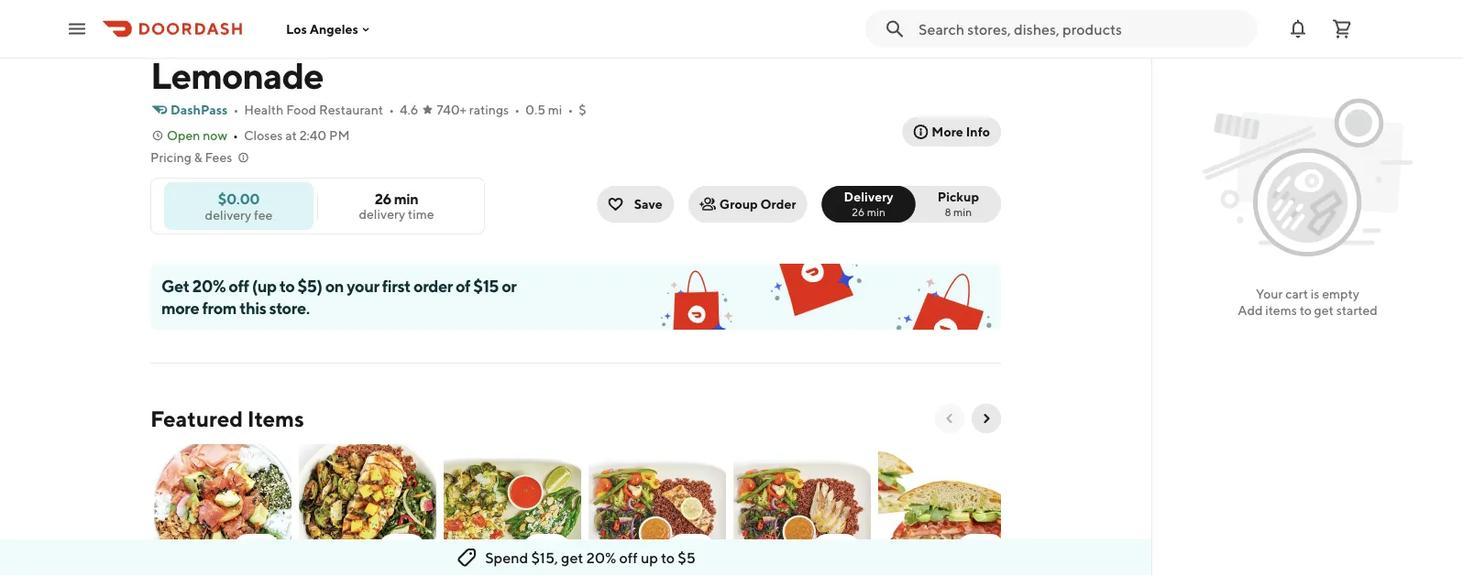 Task type: locate. For each thing, give the bounding box(es) containing it.
0 horizontal spatial off
[[229, 276, 249, 296]]

to
[[280, 276, 295, 296], [1300, 303, 1312, 318], [661, 550, 675, 567]]

group
[[720, 197, 758, 212]]

0 horizontal spatial min
[[394, 190, 418, 208]]

open now
[[167, 128, 228, 143]]

26 left time
[[375, 190, 392, 208]]

add
[[1238, 303, 1263, 318], [244, 542, 270, 557], [389, 542, 415, 557], [534, 542, 559, 557], [679, 542, 704, 557], [824, 542, 849, 557], [969, 542, 994, 557]]

to right up at left
[[661, 550, 675, 567]]

26 down 'delivery'
[[852, 205, 865, 218]]

order methods option group
[[822, 186, 1001, 223]]

$0.00 delivery fee
[[205, 190, 273, 222]]

at
[[285, 128, 297, 143]]

to down cart
[[1300, 303, 1312, 318]]

2 vertical spatial to
[[661, 550, 675, 567]]

get
[[1315, 303, 1334, 318], [561, 550, 584, 567]]

0 horizontal spatial to
[[280, 276, 295, 296]]

group order
[[720, 197, 797, 212]]

get right $15,
[[561, 550, 584, 567]]

min for pickup
[[954, 205, 972, 218]]

get down is at the right
[[1315, 303, 1334, 318]]

1 horizontal spatial get
[[1315, 303, 1334, 318]]

pricing & fees
[[150, 150, 232, 165]]

ahi tuna avocado poke bowl image
[[154, 445, 292, 575]]

2 horizontal spatial to
[[1300, 303, 1312, 318]]

delivery 26 min
[[844, 189, 894, 218]]

min
[[394, 190, 418, 208], [867, 205, 886, 218], [954, 205, 972, 218]]

min down 'delivery'
[[867, 205, 886, 218]]

0 horizontal spatial 26
[[375, 190, 392, 208]]

4.6
[[400, 102, 419, 117]]

delivery left fee
[[205, 207, 251, 222]]

this
[[239, 298, 266, 318]]

los
[[286, 21, 307, 36]]

•
[[233, 102, 239, 117], [389, 102, 394, 117], [515, 102, 520, 117], [568, 102, 573, 117], [233, 128, 238, 143]]

• left $
[[568, 102, 573, 117]]

lemonade image
[[167, 0, 237, 40]]

20% up "from"
[[192, 276, 226, 296]]

add for the roasted turkey blta image
[[969, 542, 994, 557]]

min inside 26 min delivery time
[[394, 190, 418, 208]]

roasted chicken breast plate image
[[734, 445, 871, 575]]

0 vertical spatial to
[[280, 276, 295, 296]]

min right 8
[[954, 205, 972, 218]]

1 vertical spatial get
[[561, 550, 584, 567]]

1 vertical spatial to
[[1300, 303, 1312, 318]]

angeles
[[310, 21, 358, 36]]

save button
[[598, 186, 674, 223]]

featured items
[[150, 406, 304, 432]]

get
[[161, 276, 189, 296]]

min inside pickup 8 min
[[954, 205, 972, 218]]

$15,
[[531, 550, 558, 567]]

$5)
[[298, 276, 322, 296]]

0 vertical spatial off
[[229, 276, 249, 296]]

roasted turkey blta image
[[879, 445, 1016, 575]]

mango chicken bowl image
[[299, 445, 437, 575]]

off left up at left
[[620, 550, 638, 567]]

$0.00
[[218, 190, 260, 207]]

restaurant
[[319, 102, 383, 117]]

add button
[[150, 441, 295, 577], [295, 441, 440, 577], [440, 441, 585, 577], [585, 441, 730, 577], [730, 441, 875, 577], [875, 441, 1020, 577], [233, 535, 281, 564], [378, 535, 426, 564], [523, 535, 570, 564], [668, 535, 715, 564], [813, 535, 860, 564], [958, 535, 1005, 564]]

add for grilled sustainable salmon plate image
[[679, 542, 704, 557]]

add for roasted chicken breast plate "image"
[[824, 542, 849, 557]]

info
[[966, 124, 990, 139]]

time
[[408, 207, 434, 222]]

lemonade
[[150, 53, 323, 97]]

pickup
[[938, 189, 979, 205]]

None radio
[[822, 186, 916, 223], [905, 186, 1001, 223], [822, 186, 916, 223], [905, 186, 1001, 223]]

min inside delivery 26 min
[[867, 205, 886, 218]]

off left (up
[[229, 276, 249, 296]]

los angeles
[[286, 21, 358, 36]]

20%
[[192, 276, 226, 296], [587, 550, 617, 567]]

1 horizontal spatial to
[[661, 550, 675, 567]]

closes
[[244, 128, 283, 143]]

more
[[932, 124, 964, 139]]

0.5
[[526, 102, 546, 117]]

to inside your cart is empty add items to get started
[[1300, 303, 1312, 318]]

Store search: begin typing to search for stores available on DoorDash text field
[[919, 19, 1247, 39]]

1 horizontal spatial min
[[867, 205, 886, 218]]

delivery left time
[[359, 207, 405, 222]]

delivery
[[359, 207, 405, 222], [205, 207, 251, 222]]

more info
[[932, 124, 990, 139]]

of
[[456, 276, 471, 296]]

pickup 8 min
[[938, 189, 979, 218]]

on
[[325, 276, 344, 296]]

2:40
[[300, 128, 327, 143]]

more
[[161, 298, 199, 318]]

0 horizontal spatial 20%
[[192, 276, 226, 296]]

2 horizontal spatial min
[[954, 205, 972, 218]]

off
[[229, 276, 249, 296], [620, 550, 638, 567]]

0 horizontal spatial delivery
[[205, 207, 251, 222]]

spend $15, get 20% off up to $5
[[485, 550, 696, 567]]

food
[[286, 102, 316, 117]]

26 min delivery time
[[359, 190, 434, 222]]

items
[[247, 406, 304, 432]]

$5
[[678, 550, 696, 567]]

to for your cart is empty add items to get started
[[1300, 303, 1312, 318]]

to up "store."
[[280, 276, 295, 296]]

0 vertical spatial 20%
[[192, 276, 226, 296]]

min up first
[[394, 190, 418, 208]]

fees
[[205, 150, 232, 165]]

notification bell image
[[1288, 18, 1310, 40]]

0 vertical spatial get
[[1315, 303, 1334, 318]]

(up
[[252, 276, 277, 296]]

add inside your cart is empty add items to get started
[[1238, 303, 1263, 318]]

group order button
[[689, 186, 808, 223]]

1 vertical spatial 20%
[[587, 550, 617, 567]]

add for the 'ahi tuna avocado poke bowl' image
[[244, 542, 270, 557]]

1 horizontal spatial 26
[[852, 205, 865, 218]]

order
[[414, 276, 453, 296]]

open menu image
[[66, 18, 88, 40]]

started
[[1337, 303, 1378, 318]]

26
[[375, 190, 392, 208], [852, 205, 865, 218]]

0 horizontal spatial get
[[561, 550, 584, 567]]

1 horizontal spatial off
[[620, 550, 638, 567]]

1 horizontal spatial delivery
[[359, 207, 405, 222]]

20% left up at left
[[587, 550, 617, 567]]

min for delivery
[[867, 205, 886, 218]]

26 inside 26 min delivery time
[[375, 190, 392, 208]]



Task type: describe. For each thing, give the bounding box(es) containing it.
is
[[1311, 287, 1320, 302]]

now
[[203, 128, 228, 143]]

previous button of carousel image
[[943, 412, 957, 426]]

dashpass
[[171, 102, 228, 117]]

los angeles button
[[286, 21, 373, 36]]

open
[[167, 128, 200, 143]]

delivery inside 26 min delivery time
[[359, 207, 405, 222]]

add for the mango chicken bowl image
[[389, 542, 415, 557]]

1 vertical spatial off
[[620, 550, 638, 567]]

from
[[202, 298, 237, 318]]

your
[[1256, 287, 1283, 302]]

featured items heading
[[150, 404, 304, 434]]

get 20% off (up to $5) on your first order of $15 or more from this store.
[[161, 276, 517, 318]]

dashpass •
[[171, 102, 239, 117]]

next button of carousel image
[[979, 412, 994, 426]]

store.
[[269, 298, 310, 318]]

your cart is empty add items to get started
[[1238, 287, 1378, 318]]

pricing & fees button
[[150, 149, 251, 167]]

740+ ratings •
[[437, 102, 520, 117]]

1 horizontal spatial 20%
[[587, 550, 617, 567]]

your
[[347, 276, 379, 296]]

20% inside get 20% off (up to $5) on your first order of $15 or more from this store.
[[192, 276, 226, 296]]

• closes at 2:40 pm
[[233, 128, 350, 143]]

health food restaurant
[[244, 102, 383, 117]]

$
[[579, 102, 586, 117]]

• left '4.6'
[[389, 102, 394, 117]]

empty
[[1323, 287, 1360, 302]]

740+
[[437, 102, 467, 117]]

delivery
[[844, 189, 894, 205]]

pm
[[329, 128, 350, 143]]

fee
[[254, 207, 273, 222]]

• left 0.5
[[515, 102, 520, 117]]

grilled sustainable salmon plate image
[[589, 445, 726, 575]]

save
[[634, 197, 663, 212]]

health
[[244, 102, 284, 117]]

delivery inside $0.00 delivery fee
[[205, 207, 251, 222]]

• right now
[[233, 128, 238, 143]]

more info button
[[903, 117, 1001, 147]]

order
[[761, 197, 797, 212]]

8
[[945, 205, 952, 218]]

or
[[502, 276, 517, 296]]

cart
[[1286, 287, 1309, 302]]

26 inside delivery 26 min
[[852, 205, 865, 218]]

to inside get 20% off (up to $5) on your first order of $15 or more from this store.
[[280, 276, 295, 296]]

3 side combo plate image
[[444, 445, 581, 575]]

ratings
[[469, 102, 509, 117]]

pricing
[[150, 150, 192, 165]]

off inside get 20% off (up to $5) on your first order of $15 or more from this store.
[[229, 276, 249, 296]]

up
[[641, 550, 658, 567]]

first
[[382, 276, 411, 296]]

mi
[[548, 102, 563, 117]]

• left health
[[233, 102, 239, 117]]

featured
[[150, 406, 243, 432]]

items
[[1266, 303, 1298, 318]]

add for 3 side combo plate "image"
[[534, 542, 559, 557]]

0.5 mi • $
[[526, 102, 586, 117]]

$15
[[474, 276, 499, 296]]

&
[[194, 150, 202, 165]]

to for spend $15, get 20% off up to $5
[[661, 550, 675, 567]]

0 items, open order cart image
[[1332, 18, 1354, 40]]

spend
[[485, 550, 528, 567]]

get inside your cart is empty add items to get started
[[1315, 303, 1334, 318]]



Task type: vqa. For each thing, say whether or not it's contained in the screenshot.
10 min
no



